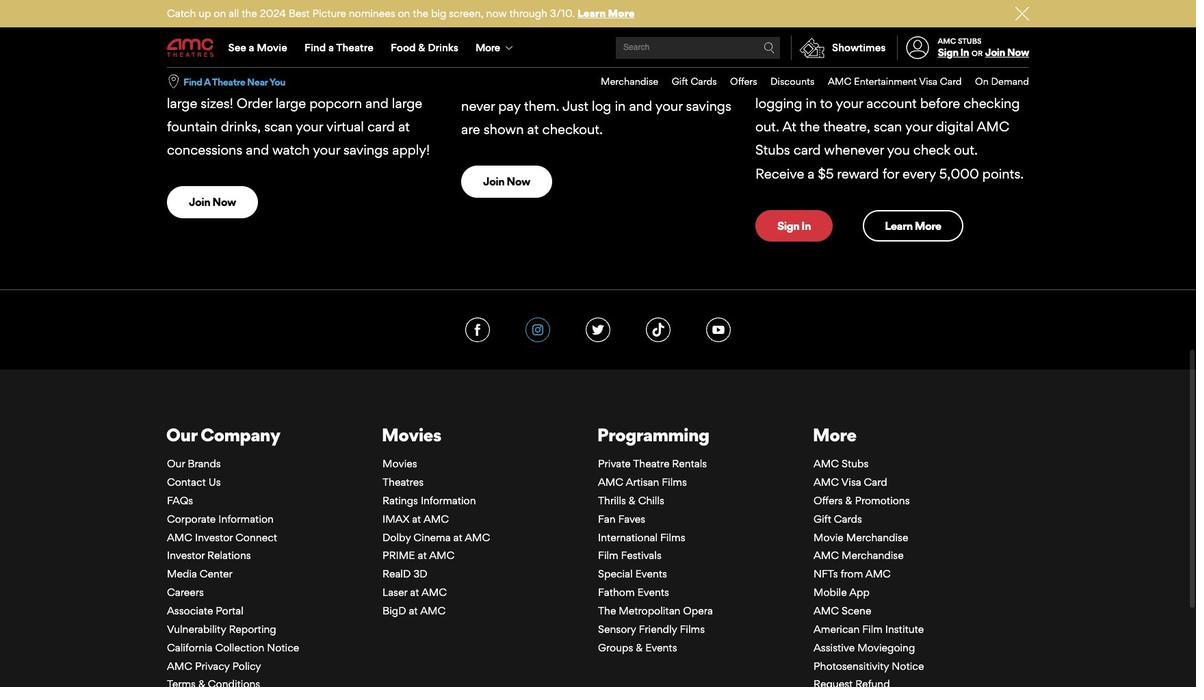 Task type: vqa. For each thing, say whether or not it's contained in the screenshot.
co at the bottom
no



Task type: describe. For each thing, give the bounding box(es) containing it.
picture
[[312, 7, 346, 20]]

theatre,
[[823, 119, 871, 135]]

join now link for reserve tickets online for free
[[461, 166, 552, 198]]

amc artisan films link
[[598, 476, 687, 489]]

food & drinks link
[[382, 29, 467, 67]]

drinks,
[[221, 118, 261, 135]]

scan inside earn points on your online purchases by logging in to your account before checking out. at the theatre, scan your digital amc stubs card whenever you check out. receive a $5 reward for every 5,000 points.
[[874, 119, 902, 135]]

on inside amc stubs premiere members save big on large sizes! order large popcorn and large fountain drinks, scan your virtual card at concessions and watch your savings apply!
[[415, 72, 431, 88]]

cookie consent banner dialog
[[0, 650, 1196, 687]]

find for find a theatre
[[305, 41, 326, 54]]

2 large from the left
[[276, 95, 306, 111]]

0 vertical spatial gift cards link
[[659, 68, 717, 96]]

find a theatre near you button
[[183, 75, 286, 88]]

online inside wave goodbye to online ticketing fees because amc stubs premiere members never pay them. just log in and your savings are shown at checkout.
[[574, 51, 612, 67]]

amc facebook image
[[465, 318, 490, 342]]

& up faves at the right bottom of the page
[[629, 494, 636, 507]]

at right "cinema"
[[453, 531, 462, 544]]

amc down mobile
[[814, 604, 839, 617]]

amc inside private theatre rentals amc artisan films thrills & chills fan faves international films film festivals special events fathom events the metropolitan opera sensory friendly films groups & events
[[598, 476, 624, 489]]

film inside the 'amc stubs amc visa card offers & promotions gift cards movie merchandise amc merchandise nfts from amc mobile app amc scene american film institute assistive moviegoing photosensitivity notice'
[[862, 623, 883, 636]]

now for upsize your popcorn & fountain drinks
[[212, 195, 236, 209]]

merchandise inside menu
[[601, 75, 659, 87]]

your up check
[[906, 119, 933, 135]]

sign in or join amc stubs element
[[897, 29, 1029, 67]]

amc down the corporate
[[167, 531, 192, 544]]

offers & promotions link
[[814, 494, 910, 507]]

you
[[887, 142, 910, 158]]

the
[[598, 604, 616, 617]]

american
[[814, 623, 860, 636]]

savings inside wave goodbye to online ticketing fees because amc stubs premiere members never pay them. just log in and your savings are shown at checkout.
[[686, 98, 731, 114]]

join inside amc stubs sign in or join now
[[985, 46, 1005, 59]]

dolby
[[383, 531, 411, 544]]

laser
[[383, 586, 407, 599]]

amc merchandise link
[[814, 549, 904, 562]]

relations
[[207, 549, 251, 562]]

demand
[[991, 75, 1029, 87]]

receive
[[756, 165, 804, 182]]

amc up app
[[866, 568, 891, 581]]

the metropolitan opera link
[[598, 604, 713, 617]]

amc up nfts
[[814, 549, 839, 562]]

mobile
[[814, 586, 847, 599]]

& inside the 'amc stubs amc visa card offers & promotions gift cards movie merchandise amc merchandise nfts from amc mobile app amc scene american film institute assistive moviegoing photosensitivity notice'
[[846, 494, 852, 507]]

join now for upsize your popcorn & fountain drinks
[[189, 195, 236, 209]]

1 horizontal spatial gift cards link
[[814, 512, 862, 525]]

discounts link
[[757, 68, 815, 96]]

amc up amc visa card link at bottom
[[814, 457, 839, 470]]

1 large from the left
[[167, 95, 197, 111]]

amc down laser at amc link
[[420, 604, 446, 617]]

reald 3d link
[[383, 568, 427, 581]]

entertainment
[[854, 75, 917, 87]]

more up amc stubs link
[[813, 424, 857, 446]]

fan
[[598, 512, 616, 525]]

special
[[598, 568, 633, 581]]

portal
[[216, 604, 244, 617]]

apply!
[[392, 142, 430, 158]]

amc investor connect link
[[167, 531, 277, 544]]

theatres link
[[383, 476, 424, 489]]

bigd at amc link
[[383, 604, 446, 617]]

showtimes link
[[791, 36, 886, 60]]

mobile app link
[[814, 586, 870, 599]]

reald
[[383, 568, 411, 581]]

log
[[592, 98, 612, 114]]

1 horizontal spatial the
[[413, 7, 428, 20]]

movies link
[[383, 457, 417, 470]]

big inside amc stubs premiere members save big on large sizes! order large popcorn and large fountain drinks, scan your virtual card at concessions and watch your savings apply!
[[392, 72, 411, 88]]

nominees
[[349, 7, 395, 20]]

to for online
[[558, 51, 571, 67]]

fathom
[[598, 586, 635, 599]]

now
[[486, 7, 507, 20]]

1 horizontal spatial and
[[366, 95, 389, 111]]

gift inside the 'amc stubs amc visa card offers & promotions gift cards movie merchandise amc merchandise nfts from amc mobile app amc scene american film institute assistive moviegoing photosensitivity notice'
[[814, 512, 832, 525]]

1 vertical spatial investor
[[167, 549, 205, 562]]

film inside private theatre rentals amc artisan films thrills & chills fan faves international films film festivals special events fathom events the metropolitan opera sensory friendly films groups & events
[[598, 549, 618, 562]]

1 vertical spatial merchandise
[[846, 531, 908, 544]]

movies theatres ratings information imax at amc dolby cinema at amc prime at amc reald 3d laser at amc bigd at amc
[[383, 457, 490, 617]]

a
[[204, 76, 210, 87]]

find for find a theatre near you
[[183, 76, 202, 87]]

0 horizontal spatial the
[[242, 7, 257, 20]]

theatre inside private theatre rentals amc artisan films thrills & chills fan faves international films film festivals special events fathom events the metropolitan opera sensory friendly films groups & events
[[633, 457, 670, 470]]

notice inside our brands contact us faqs corporate information amc investor connect investor relations media center careers associate portal vulnerability reporting california collection notice amc privacy policy
[[267, 641, 299, 654]]

on demand
[[975, 75, 1029, 87]]

concessions
[[167, 142, 243, 158]]

brands
[[188, 457, 221, 470]]

amc up dolby cinema at amc link
[[424, 512, 449, 525]]

amc privacy policy link
[[167, 659, 261, 672]]

amc down california
[[167, 659, 192, 672]]

a for movie
[[249, 41, 254, 54]]

in inside earn points on your online purchases by logging in to your account before checking out. at the theatre, scan your digital amc stubs card whenever you check out. receive a $5 reward for every 5,000 points.
[[806, 95, 817, 112]]

1 vertical spatial films
[[660, 531, 685, 544]]

0 horizontal spatial learn more link
[[578, 7, 635, 20]]

amc inside wave goodbye to online ticketing fees because amc stubs premiere members never pay them. just log in and your savings are shown at checkout.
[[516, 74, 549, 91]]

1 horizontal spatial learn
[[885, 219, 913, 233]]

find a theatre near you
[[183, 76, 286, 87]]

by
[[984, 72, 1000, 88]]

movies for movies
[[382, 424, 441, 446]]

amc instagram image
[[526, 318, 550, 342]]

amc facebook image
[[465, 318, 490, 342]]

nfts from amc link
[[814, 568, 891, 581]]

sign inside amc stubs sign in or join now
[[938, 46, 959, 59]]

movie inside the 'amc stubs amc visa card offers & promotions gift cards movie merchandise amc merchandise nfts from amc mobile app amc scene american film institute assistive moviegoing photosensitivity notice'
[[814, 531, 844, 544]]

stubs for amc stubs sign in or join now
[[958, 36, 982, 46]]

food & drinks
[[391, 41, 458, 54]]

all
[[867, 16, 889, 38]]

sensory
[[598, 623, 636, 636]]

special events link
[[598, 568, 667, 581]]

our for our brands contact us faqs corporate information amc investor connect investor relations media center careers associate portal vulnerability reporting california collection notice amc privacy policy
[[167, 457, 185, 470]]

reward
[[837, 165, 879, 182]]

0 vertical spatial cards
[[691, 75, 717, 87]]

corporate information link
[[167, 512, 274, 525]]

reserve
[[460, 15, 526, 37]]

members inside amc stubs premiere members save big on large sizes! order large popcorn and large fountain drinks, scan your virtual card at concessions and watch your savings apply!
[[299, 72, 357, 88]]

every
[[903, 165, 936, 182]]

visa inside menu
[[919, 75, 938, 87]]

purchases
[[918, 72, 981, 88]]

points
[[787, 72, 825, 88]]

near
[[247, 76, 268, 87]]

private theatre rentals amc artisan films thrills & chills fan faves international films film festivals special events fathom events the metropolitan opera sensory friendly films groups & events
[[598, 457, 713, 654]]

cards inside the 'amc stubs amc visa card offers & promotions gift cards movie merchandise amc merchandise nfts from amc mobile app amc scene american film institute assistive moviegoing photosensitivity notice'
[[834, 512, 862, 525]]

private
[[598, 457, 631, 470]]

amc twitter image
[[586, 318, 610, 342]]

points
[[932, 16, 984, 38]]

popcorn
[[264, 15, 333, 37]]

bigd
[[383, 604, 406, 617]]

at up 3d
[[418, 549, 427, 562]]

premiere inside amc stubs premiere members save big on large sizes! order large popcorn and large fountain drinks, scan your virtual card at concessions and watch your savings apply!
[[241, 72, 296, 88]]

more up ticketing
[[608, 7, 635, 20]]

company
[[200, 424, 280, 446]]

contact
[[167, 476, 206, 489]]

amc down the showtimes link
[[828, 75, 852, 87]]

best
[[289, 7, 310, 20]]

sign in
[[777, 219, 811, 233]]

online inside earn points on your online purchases by logging in to your account before checking out. at the theatre, scan your digital amc stubs card whenever you check out. receive a $5 reward for every 5,000 points.
[[878, 72, 915, 88]]

pay
[[498, 98, 521, 114]]

on right nominees
[[398, 7, 410, 20]]

card inside the 'amc stubs amc visa card offers & promotions gift cards movie merchandise amc merchandise nfts from amc mobile app amc scene american film institute assistive moviegoing photosensitivity notice'
[[864, 476, 888, 489]]

& inside menu
[[418, 41, 425, 54]]

1 horizontal spatial big
[[431, 7, 446, 20]]

0 vertical spatial investor
[[195, 531, 233, 544]]

thrills & chills link
[[598, 494, 664, 507]]

stubs inside earn points on your online purchases by logging in to your account before checking out. at the theatre, scan your digital amc stubs card whenever you check out. receive a $5 reward for every 5,000 points.
[[756, 142, 790, 158]]

our company
[[166, 424, 280, 446]]

media center link
[[167, 568, 233, 581]]

movies for movies theatres ratings information imax at amc dolby cinema at amc prime at amc reald 3d laser at amc bigd at amc
[[383, 457, 417, 470]]

cinema
[[414, 531, 451, 544]]

amc inside amc stubs sign in or join now
[[938, 36, 956, 46]]

your up theatre,
[[836, 95, 863, 112]]

on inside earn points on your online purchases by logging in to your account before checking out. at the theatre, scan your digital amc stubs card whenever you check out. receive a $5 reward for every 5,000 points.
[[828, 72, 844, 88]]

in inside sign in to get all your points & perks
[[795, 16, 810, 38]]

search the AMC website text field
[[621, 43, 764, 53]]

more inside more button
[[476, 41, 500, 54]]

menu containing more
[[167, 29, 1029, 67]]

earn points on your online purchases by logging in to your account before checking out. at the theatre, scan your digital amc stubs card whenever you check out. receive a $5 reward for every 5,000 points.
[[756, 72, 1024, 182]]

assistive
[[814, 641, 855, 654]]

0 horizontal spatial and
[[246, 142, 269, 158]]

faves
[[618, 512, 646, 525]]

amc inside earn points on your online purchases by logging in to your account before checking out. at the theatre, scan your digital amc stubs card whenever you check out. receive a $5 reward for every 5,000 points.
[[977, 119, 1010, 135]]

0 vertical spatial for
[[649, 15, 672, 37]]

ratings information link
[[383, 494, 476, 507]]

join now link for upsize your popcorn & fountain drinks
[[167, 186, 258, 218]]

card inside earn points on your online purchases by logging in to your account before checking out. at the theatre, scan your digital amc stubs card whenever you check out. receive a $5 reward for every 5,000 points.
[[794, 142, 821, 158]]

to inside earn points on your online purchases by logging in to your account before checking out. at the theatre, scan your digital amc stubs card whenever you check out. receive a $5 reward for every 5,000 points.
[[820, 95, 833, 112]]

2 vertical spatial merchandise
[[842, 549, 904, 562]]

footer containing our company
[[0, 290, 1196, 687]]

now for reserve tickets online for free
[[507, 175, 530, 188]]

theatre for a
[[336, 41, 374, 54]]

your inside sign in to get all your points & perks
[[892, 16, 929, 38]]

amc down dolby cinema at amc link
[[429, 549, 455, 562]]

points.
[[983, 165, 1024, 182]]

you
[[269, 76, 286, 87]]

and inside wave goodbye to online ticketing fees because amc stubs premiere members never pay them. just log in and your savings are shown at checkout.
[[629, 98, 652, 114]]

from
[[841, 568, 863, 581]]

to for get
[[813, 16, 830, 38]]

your inside upsize your popcorn & fountain drinks
[[224, 15, 261, 37]]

join for reserve tickets online for free
[[483, 175, 505, 188]]

visa inside the 'amc stubs amc visa card offers & promotions gift cards movie merchandise amc merchandise nfts from amc mobile app amc scene american film institute assistive moviegoing photosensitivity notice'
[[842, 476, 861, 489]]

center
[[200, 568, 233, 581]]

sign for sign in to get all your points & perks
[[755, 16, 791, 38]]

whenever
[[824, 142, 884, 158]]

media
[[167, 568, 197, 581]]

stubs for amc stubs premiere members save big on large sizes! order large popcorn and large fountain drinks, scan your virtual card at concessions and watch your savings apply!
[[203, 72, 238, 88]]

3 large from the left
[[392, 95, 422, 111]]

at inside wave goodbye to online ticketing fees because amc stubs premiere members never pay them. just log in and your savings are shown at checkout.
[[527, 121, 539, 138]]

amc down 3d
[[422, 586, 447, 599]]

showtimes
[[832, 41, 886, 54]]

online
[[592, 15, 645, 37]]



Task type: locate. For each thing, give the bounding box(es) containing it.
& down amc visa card link at bottom
[[846, 494, 852, 507]]

1 horizontal spatial join now
[[483, 175, 530, 188]]

drinks inside the food & drinks link
[[428, 41, 458, 54]]

0 vertical spatial to
[[813, 16, 830, 38]]

at
[[783, 119, 797, 135]]

amc down goodbye
[[516, 74, 549, 91]]

imax at amc link
[[383, 512, 449, 525]]

2 horizontal spatial now
[[1007, 46, 1029, 59]]

contact us link
[[167, 476, 221, 489]]

amc right "cinema"
[[465, 531, 490, 544]]

to down tickets
[[558, 51, 571, 67]]

movies
[[382, 424, 441, 446], [383, 457, 417, 470]]

menu
[[167, 29, 1029, 67], [588, 68, 1029, 96]]

your right all
[[892, 16, 929, 38]]

0 horizontal spatial online
[[574, 51, 612, 67]]

amc stubs link
[[814, 457, 869, 470]]

privacy
[[195, 659, 230, 672]]

learn right 3/10.
[[578, 7, 606, 20]]

stubs inside amc stubs premiere members save big on large sizes! order large popcorn and large fountain drinks, scan your virtual card at concessions and watch your savings apply!
[[203, 72, 238, 88]]

out. left "at"
[[756, 119, 780, 135]]

menu up "merchandise" link
[[167, 29, 1029, 67]]

the inside earn points on your online purchases by logging in to your account before checking out. at the theatre, scan your digital amc stubs card whenever you check out. receive a $5 reward for every 5,000 points.
[[800, 119, 820, 135]]

sign up submit search icon
[[755, 16, 791, 38]]

perks
[[755, 36, 800, 58]]

in down receive
[[802, 219, 811, 233]]

& inside sign in to get all your points & perks
[[987, 16, 999, 38]]

notice down the moviegoing
[[892, 659, 924, 672]]

1 horizontal spatial large
[[276, 95, 306, 111]]

amc up thrills
[[598, 476, 624, 489]]

1 vertical spatial online
[[878, 72, 915, 88]]

films down opera
[[680, 623, 705, 636]]

0 horizontal spatial savings
[[344, 142, 389, 158]]

members up popcorn
[[299, 72, 357, 88]]

amc down the checking
[[977, 119, 1010, 135]]

a left $5
[[808, 165, 815, 182]]

0 vertical spatial out.
[[756, 119, 780, 135]]

0 horizontal spatial gift
[[672, 75, 688, 87]]

2 horizontal spatial a
[[808, 165, 815, 182]]

2 vertical spatial join
[[189, 195, 210, 209]]

1 horizontal spatial offers
[[814, 494, 843, 507]]

2 vertical spatial theatre
[[633, 457, 670, 470]]

ratings
[[383, 494, 418, 507]]

stubs inside the 'amc stubs amc visa card offers & promotions gift cards movie merchandise amc merchandise nfts from amc mobile app amc scene american film institute assistive moviegoing photosensitivity notice'
[[842, 457, 869, 470]]

1 horizontal spatial your
[[892, 16, 929, 38]]

notice inside the 'amc stubs amc visa card offers & promotions gift cards movie merchandise amc merchandise nfts from amc mobile app amc scene american film institute assistive moviegoing photosensitivity notice'
[[892, 659, 924, 672]]

2 your from the left
[[892, 16, 929, 38]]

1 horizontal spatial join
[[483, 175, 505, 188]]

assistive moviegoing link
[[814, 641, 915, 654]]

scan inside amc stubs premiere members save big on large sizes! order large popcorn and large fountain drinks, scan your virtual card at concessions and watch your savings apply!
[[264, 118, 293, 135]]

at
[[398, 118, 410, 135], [527, 121, 539, 138], [412, 512, 421, 525], [453, 531, 462, 544], [418, 549, 427, 562], [410, 586, 419, 599], [409, 604, 418, 617]]

stubs inside wave goodbye to online ticketing fees because amc stubs premiere members never pay them. just log in and your savings are shown at checkout.
[[552, 74, 587, 91]]

sign for sign in
[[777, 219, 800, 233]]

food
[[391, 41, 416, 54]]

film
[[598, 549, 618, 562], [862, 623, 883, 636]]

wave goodbye to online ticketing fees because amc stubs premiere members never pay them. just log in and your savings are shown at checkout.
[[461, 51, 731, 138]]

or
[[972, 49, 983, 58]]

on demand link
[[962, 68, 1029, 96]]

them.
[[524, 98, 559, 114]]

members inside wave goodbye to online ticketing fees because amc stubs premiere members never pay them. just log in and your savings are shown at checkout.
[[648, 74, 706, 91]]

0 vertical spatial gift
[[672, 75, 688, 87]]

laser at amc link
[[383, 586, 447, 599]]

film up special
[[598, 549, 618, 562]]

amc logo image
[[167, 39, 215, 57], [167, 39, 215, 57]]

0 vertical spatial card
[[367, 118, 395, 135]]

1 horizontal spatial for
[[883, 165, 899, 182]]

1 horizontal spatial card
[[940, 75, 962, 87]]

learn more
[[885, 219, 941, 233]]

stubs inside amc stubs sign in or join now
[[958, 36, 982, 46]]

find inside button
[[183, 76, 202, 87]]

to
[[813, 16, 830, 38], [558, 51, 571, 67], [820, 95, 833, 112]]

1 vertical spatial visa
[[842, 476, 861, 489]]

1 horizontal spatial theatre
[[336, 41, 374, 54]]

$5
[[818, 165, 834, 182]]

see
[[228, 41, 246, 54]]

information inside our brands contact us faqs corporate information amc investor connect investor relations media center careers associate portal vulnerability reporting california collection notice amc privacy policy
[[219, 512, 274, 525]]

our up contact
[[167, 457, 185, 470]]

drinks inside upsize your popcorn & fountain drinks
[[166, 36, 219, 58]]

offers inside menu
[[730, 75, 757, 87]]

0 vertical spatial menu
[[167, 29, 1029, 67]]

screen,
[[449, 7, 484, 20]]

savings down virtual
[[344, 142, 389, 158]]

drinks down catch
[[166, 36, 219, 58]]

stubs up or
[[958, 36, 982, 46]]

in inside amc stubs sign in or join now
[[961, 46, 969, 59]]

1 horizontal spatial find
[[305, 41, 326, 54]]

at down them.
[[527, 121, 539, 138]]

join now
[[483, 175, 530, 188], [189, 195, 236, 209]]

a for theatre
[[328, 41, 334, 54]]

gift cards link up the movie merchandise link
[[814, 512, 862, 525]]

card down "at"
[[794, 142, 821, 158]]

amc up sign in button at the top right
[[938, 36, 956, 46]]

card inside amc stubs premiere members save big on large sizes! order large popcorn and large fountain drinks, scan your virtual card at concessions and watch your savings apply!
[[367, 118, 395, 135]]

your inside wave goodbye to online ticketing fees because amc stubs premiere members never pay them. just log in and your savings are shown at checkout.
[[656, 98, 683, 114]]

amc inside amc stubs premiere members save big on large sizes! order large popcorn and large fountain drinks, scan your virtual card at concessions and watch your savings apply!
[[167, 72, 200, 88]]

0 horizontal spatial offers
[[730, 75, 757, 87]]

popcorn
[[309, 95, 362, 111]]

see a movie link
[[220, 29, 296, 67]]

see a movie
[[228, 41, 287, 54]]

0 horizontal spatial notice
[[267, 641, 299, 654]]

our brands contact us faqs corporate information amc investor connect investor relations media center careers associate portal vulnerability reporting california collection notice amc privacy policy
[[167, 457, 299, 672]]

and
[[366, 95, 389, 111], [629, 98, 652, 114], [246, 142, 269, 158]]

scan
[[264, 118, 293, 135], [874, 119, 902, 135]]

1 vertical spatial movies
[[383, 457, 417, 470]]

cards up the movie merchandise link
[[834, 512, 862, 525]]

0 vertical spatial events
[[635, 568, 667, 581]]

learn more link down every
[[863, 210, 963, 242]]

1 vertical spatial notice
[[892, 659, 924, 672]]

menu containing merchandise
[[588, 68, 1029, 96]]

your up watch
[[296, 118, 323, 135]]

movie inside menu
[[257, 41, 287, 54]]

footer
[[0, 290, 1196, 687]]

stubs up just
[[552, 74, 587, 91]]

0 vertical spatial sign
[[755, 16, 791, 38]]

for inside earn points on your online purchases by logging in to your account before checking out. at the theatre, scan your digital amc stubs card whenever you check out. receive a $5 reward for every 5,000 points.
[[883, 165, 899, 182]]

events
[[635, 568, 667, 581], [637, 586, 669, 599], [645, 641, 677, 654]]

scan down account
[[874, 119, 902, 135]]

members
[[299, 72, 357, 88], [648, 74, 706, 91]]

before
[[920, 95, 960, 112]]

2 vertical spatial to
[[820, 95, 833, 112]]

moviegoing
[[858, 641, 915, 654]]

thrills
[[598, 494, 626, 507]]

1 horizontal spatial premiere
[[590, 74, 645, 91]]

0 vertical spatial big
[[431, 7, 446, 20]]

0 horizontal spatial now
[[212, 195, 236, 209]]

5,000
[[940, 165, 979, 182]]

visa up before
[[919, 75, 938, 87]]

private theatre rentals link
[[598, 457, 707, 470]]

movies up movies 'link'
[[382, 424, 441, 446]]

2 horizontal spatial large
[[392, 95, 422, 111]]

sign inside sign in link
[[777, 219, 800, 233]]

gift cards link down fees
[[659, 68, 717, 96]]

join now for reserve tickets online for free
[[483, 175, 530, 188]]

join now button
[[985, 46, 1029, 59]]

free
[[676, 15, 719, 37]]

user profile image
[[899, 37, 937, 59]]

amc left a
[[167, 72, 200, 88]]

large up 'apply!' at the top left
[[392, 95, 422, 111]]

collection
[[215, 641, 264, 654]]

1 vertical spatial card
[[864, 476, 888, 489]]

drinks left "wave"
[[428, 41, 458, 54]]

friendly
[[639, 623, 677, 636]]

1 vertical spatial learn more link
[[863, 210, 963, 242]]

1 vertical spatial savings
[[344, 142, 389, 158]]

films down rentals
[[662, 476, 687, 489]]

find left a
[[183, 76, 202, 87]]

1 vertical spatial join now
[[189, 195, 236, 209]]

join now link down shown
[[461, 166, 552, 198]]

0 vertical spatial card
[[940, 75, 962, 87]]

join now down shown
[[483, 175, 530, 188]]

premiere inside wave goodbye to online ticketing fees because amc stubs premiere members never pay them. just log in and your savings are shown at checkout.
[[590, 74, 645, 91]]

1 vertical spatial card
[[794, 142, 821, 158]]

and down drinks,
[[246, 142, 269, 158]]

amc tiktok image
[[646, 318, 671, 342], [646, 318, 671, 342]]

for
[[649, 15, 672, 37], [883, 165, 899, 182]]

rentals
[[672, 457, 707, 470]]

our inside our brands contact us faqs corporate information amc investor connect investor relations media center careers associate portal vulnerability reporting california collection notice amc privacy policy
[[167, 457, 185, 470]]

international
[[598, 531, 658, 544]]

savings inside amc stubs premiere members save big on large sizes! order large popcorn and large fountain drinks, scan your virtual card at concessions and watch your savings apply!
[[344, 142, 389, 158]]

1 vertical spatial now
[[507, 175, 530, 188]]

2 vertical spatial films
[[680, 623, 705, 636]]

sizes!
[[201, 95, 233, 111]]

1 horizontal spatial in
[[961, 46, 969, 59]]

1 vertical spatial gift
[[814, 512, 832, 525]]

online down reserve tickets online for free
[[574, 51, 612, 67]]

promotions
[[855, 494, 910, 507]]

sign in to get all your points & perks
[[755, 16, 999, 58]]

goodbye
[[500, 51, 555, 67]]

1 vertical spatial information
[[219, 512, 274, 525]]

policy
[[232, 659, 261, 672]]

card up promotions
[[864, 476, 888, 489]]

notice down "reporting"
[[267, 641, 299, 654]]

for left free
[[649, 15, 672, 37]]

0 vertical spatial films
[[662, 476, 687, 489]]

now down concessions
[[212, 195, 236, 209]]

in down points
[[806, 95, 817, 112]]

0 horizontal spatial join now
[[189, 195, 236, 209]]

1 vertical spatial our
[[167, 457, 185, 470]]

2 horizontal spatial theatre
[[633, 457, 670, 470]]

0 horizontal spatial big
[[392, 72, 411, 88]]

theatre up artisan
[[633, 457, 670, 470]]

sign
[[755, 16, 791, 38], [938, 46, 959, 59], [777, 219, 800, 233]]

investor up investor relations link
[[195, 531, 233, 544]]

to inside wave goodbye to online ticketing fees because amc stubs premiere members never pay them. just log in and your savings are shown at checkout.
[[558, 51, 571, 67]]

at up bigd at amc 'link'
[[410, 586, 419, 599]]

just
[[563, 98, 589, 114]]

1 horizontal spatial learn more link
[[863, 210, 963, 242]]

film up assistive moviegoing link
[[862, 623, 883, 636]]

more down every
[[915, 219, 941, 233]]

0 horizontal spatial a
[[249, 41, 254, 54]]

1 horizontal spatial out.
[[954, 142, 978, 158]]

a
[[249, 41, 254, 54], [328, 41, 334, 54], [808, 165, 815, 182]]

1 your from the left
[[224, 15, 261, 37]]

on
[[975, 75, 989, 87]]

0 horizontal spatial theatre
[[212, 76, 245, 87]]

at up 'apply!' at the top left
[[398, 118, 410, 135]]

your down virtual
[[313, 142, 340, 158]]

members down fees
[[648, 74, 706, 91]]

amc down amc stubs link
[[814, 476, 839, 489]]

the right all
[[242, 7, 257, 20]]

0 horizontal spatial scan
[[264, 118, 293, 135]]

submit search icon image
[[764, 42, 775, 53]]

checking
[[964, 95, 1020, 112]]

information inside the movies theatres ratings information imax at amc dolby cinema at amc prime at amc reald 3d laser at amc bigd at amc
[[421, 494, 476, 507]]

the
[[242, 7, 257, 20], [413, 7, 428, 20], [800, 119, 820, 135]]

0 horizontal spatial information
[[219, 512, 274, 525]]

a right see
[[249, 41, 254, 54]]

join right or
[[985, 46, 1005, 59]]

your down "gift cards"
[[656, 98, 683, 114]]

the up food & drinks
[[413, 7, 428, 20]]

in
[[961, 46, 969, 59], [802, 219, 811, 233]]

your up see
[[224, 15, 261, 37]]

movies inside the movies theatres ratings information imax at amc dolby cinema at amc prime at amc reald 3d laser at amc bigd at amc
[[383, 457, 417, 470]]

2 horizontal spatial and
[[629, 98, 652, 114]]

0 vertical spatial learn
[[578, 7, 606, 20]]

more
[[608, 7, 635, 20], [476, 41, 500, 54], [915, 219, 941, 233], [813, 424, 857, 446]]

out. up 5,000
[[954, 142, 978, 158]]

& up join now button
[[987, 16, 999, 38]]

1 vertical spatial out.
[[954, 142, 978, 158]]

large up fountain
[[167, 95, 197, 111]]

prime at amc link
[[383, 549, 455, 562]]

in left or
[[961, 46, 969, 59]]

get
[[834, 16, 864, 38]]

events up the metropolitan opera link
[[637, 586, 669, 599]]

online
[[574, 51, 612, 67], [878, 72, 915, 88]]

dolby cinema at amc link
[[383, 531, 490, 544]]

offers inside the 'amc stubs amc visa card offers & promotions gift cards movie merchandise amc merchandise nfts from amc mobile app amc scene american film institute assistive moviegoing photosensitivity notice'
[[814, 494, 843, 507]]

fees
[[672, 51, 697, 67]]

sign inside sign in to get all your points & perks
[[755, 16, 791, 38]]

merchandise up amc merchandise link
[[846, 531, 908, 544]]

learn more link right 3/10.
[[578, 7, 635, 20]]

scan up watch
[[264, 118, 293, 135]]

1 vertical spatial learn
[[885, 219, 913, 233]]

1 vertical spatial for
[[883, 165, 899, 182]]

0 vertical spatial in
[[961, 46, 969, 59]]

2 horizontal spatial join
[[985, 46, 1005, 59]]

0 horizontal spatial large
[[167, 95, 197, 111]]

0 horizontal spatial movie
[[257, 41, 287, 54]]

through
[[510, 7, 548, 20]]

sign in button
[[938, 46, 969, 59]]

fountain
[[167, 118, 217, 135]]

now down shown
[[507, 175, 530, 188]]

associate portal link
[[167, 604, 244, 617]]

0 horizontal spatial join now link
[[167, 186, 258, 218]]

merchandise down ticketing
[[601, 75, 659, 87]]

card
[[367, 118, 395, 135], [794, 142, 821, 158]]

theatre inside menu
[[336, 41, 374, 54]]

0 horizontal spatial in
[[802, 219, 811, 233]]

1 vertical spatial movie
[[814, 531, 844, 544]]

1 vertical spatial to
[[558, 51, 571, 67]]

amc stubs premiere members save big on large sizes! order large popcorn and large fountain drinks, scan your virtual card at concessions and watch your savings apply!
[[167, 72, 431, 158]]

us
[[208, 476, 221, 489]]

logging
[[756, 95, 803, 112]]

showtimes image
[[792, 36, 832, 60]]

big
[[431, 7, 446, 20], [392, 72, 411, 88]]

1 horizontal spatial scan
[[874, 119, 902, 135]]

premiere up the log on the top of page
[[590, 74, 645, 91]]

offers down amc visa card link at bottom
[[814, 494, 843, 507]]

card
[[940, 75, 962, 87], [864, 476, 888, 489]]

theatre inside button
[[212, 76, 245, 87]]

wave
[[461, 51, 496, 67]]

stubs for amc stubs amc visa card offers & promotions gift cards movie merchandise amc merchandise nfts from amc mobile app amc scene american film institute assistive moviegoing photosensitivity notice
[[842, 457, 869, 470]]

programming
[[597, 424, 709, 446]]

big left screen,
[[431, 7, 446, 20]]

1 vertical spatial join
[[483, 175, 505, 188]]

0 vertical spatial offers
[[730, 75, 757, 87]]

0 horizontal spatial for
[[649, 15, 672, 37]]

join for upsize your popcorn & fountain drinks
[[189, 195, 210, 209]]

0 horizontal spatial premiere
[[241, 72, 296, 88]]

0 vertical spatial find
[[305, 41, 326, 54]]

a inside earn points on your online purchases by logging in to your account before checking out. at the theatre, scan your digital amc stubs card whenever you check out. receive a $5 reward for every 5,000 points.
[[808, 165, 815, 182]]

at down laser at amc link
[[409, 604, 418, 617]]

0 horizontal spatial cards
[[691, 75, 717, 87]]

amc youtube image
[[706, 318, 731, 342], [706, 318, 731, 342]]

amc scene link
[[814, 604, 872, 617]]

3d
[[413, 568, 427, 581]]

and down "merchandise" link
[[629, 98, 652, 114]]

fan faves link
[[598, 512, 646, 525]]

visa down amc stubs link
[[842, 476, 861, 489]]

2 vertical spatial events
[[645, 641, 677, 654]]

to inside sign in to get all your points & perks
[[813, 16, 830, 38]]

upsize your popcorn & fountain drinks
[[166, 15, 424, 58]]

on left all
[[214, 7, 226, 20]]

1 vertical spatial events
[[637, 586, 669, 599]]

& down sensory friendly films link
[[636, 641, 643, 654]]

events down friendly
[[645, 641, 677, 654]]

1 vertical spatial gift cards link
[[814, 512, 862, 525]]

& inside upsize your popcorn & fountain drinks
[[336, 15, 348, 37]]

2 vertical spatial now
[[212, 195, 236, 209]]

online up account
[[878, 72, 915, 88]]

premiere up order
[[241, 72, 296, 88]]

merchandise down the movie merchandise link
[[842, 549, 904, 562]]

sign down receive
[[777, 219, 800, 233]]

fathom events link
[[598, 586, 669, 599]]

at right imax
[[412, 512, 421, 525]]

theatre right a
[[212, 76, 245, 87]]

amc twitter image
[[586, 318, 610, 342]]

cards down fees
[[691, 75, 717, 87]]

join down shown
[[483, 175, 505, 188]]

our for our company
[[166, 424, 197, 446]]

information up connect
[[219, 512, 274, 525]]

theatre for a
[[212, 76, 245, 87]]

0 horizontal spatial film
[[598, 549, 618, 562]]

in inside wave goodbye to online ticketing fees because amc stubs premiere members never pay them. just log in and your savings are shown at checkout.
[[615, 98, 626, 114]]

0 horizontal spatial card
[[864, 476, 888, 489]]

0 vertical spatial our
[[166, 424, 197, 446]]

learn down every
[[885, 219, 913, 233]]

upsize
[[166, 15, 221, 37]]

amc stubs amc visa card offers & promotions gift cards movie merchandise amc merchandise nfts from amc mobile app amc scene american film institute assistive moviegoing photosensitivity notice
[[814, 457, 924, 672]]

now inside amc stubs sign in or join now
[[1007, 46, 1029, 59]]

0 vertical spatial join
[[985, 46, 1005, 59]]

your down showtimes
[[847, 72, 874, 88]]

amc instagram image
[[526, 318, 550, 342]]

at inside amc stubs premiere members save big on large sizes! order large popcorn and large fountain drinks, scan your virtual card at concessions and watch your savings apply!
[[398, 118, 410, 135]]

1 horizontal spatial savings
[[686, 98, 731, 114]]

careers link
[[167, 586, 204, 599]]

to up theatre,
[[820, 95, 833, 112]]

0 vertical spatial online
[[574, 51, 612, 67]]

0 horizontal spatial card
[[367, 118, 395, 135]]

0 vertical spatial savings
[[686, 98, 731, 114]]

1 vertical spatial in
[[802, 219, 811, 233]]

scene
[[842, 604, 872, 617]]

and down 'save'
[[366, 95, 389, 111]]



